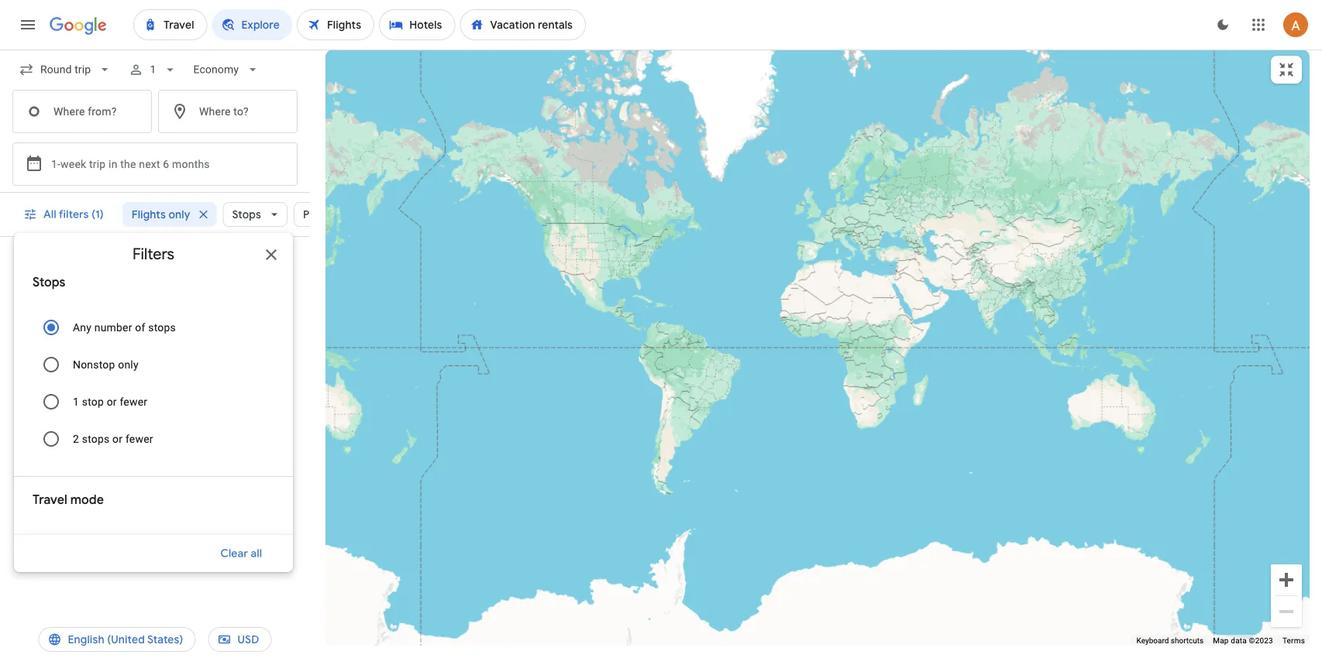 Task type: describe. For each thing, give the bounding box(es) containing it.
clear all
[[220, 547, 262, 561]]

number
[[94, 321, 132, 334]]

Where from? text field
[[12, 90, 152, 133]]

mode
[[70, 493, 104, 508]]

travel mode
[[33, 493, 104, 508]]

any number of stops
[[73, 321, 176, 334]]

stops button
[[223, 196, 287, 233]]

0 horizontal spatial stops
[[82, 433, 110, 446]]

main menu image
[[19, 16, 37, 34]]

1-
[[51, 158, 61, 171]]

map data ©2023
[[1213, 637, 1273, 646]]

1-week trip in the next 6 months
[[51, 158, 210, 171]]

(1)
[[92, 208, 104, 222]]

clear
[[220, 547, 248, 561]]

from?
[[197, 309, 230, 324]]

clear all button
[[202, 536, 281, 573]]

shortcuts
[[1171, 637, 1204, 646]]

in
[[109, 158, 117, 171]]

1 button
[[122, 51, 184, 88]]

or for stop
[[107, 396, 117, 408]]

2 stops or fewer
[[73, 433, 153, 446]]

trip
[[89, 158, 106, 171]]

0 horizontal spatial stops
[[33, 275, 65, 291]]

all filters (1) button
[[14, 196, 116, 233]]

english (united states)
[[68, 633, 183, 647]]

1-week trip in the next 6 months button
[[12, 143, 298, 186]]

months
[[172, 158, 210, 171]]

nonstop
[[73, 358, 115, 371]]

usd button
[[208, 622, 272, 659]]

only for nonstop only
[[118, 358, 139, 371]]

2
[[73, 433, 79, 446]]

terms link
[[1283, 637, 1305, 646]]

data
[[1231, 637, 1247, 646]]

terms
[[1283, 637, 1305, 646]]

flying
[[163, 309, 194, 324]]

flights only button
[[122, 196, 217, 233]]

6
[[163, 158, 169, 171]]

stops inside popup button
[[232, 208, 261, 222]]

of
[[135, 321, 145, 334]]

all for all filters (1)
[[43, 208, 56, 222]]

next
[[139, 158, 160, 171]]



Task type: locate. For each thing, give the bounding box(es) containing it.
stops
[[148, 321, 176, 334], [82, 433, 110, 446]]

stops option group
[[33, 309, 274, 458]]

fewer right 'stop'
[[120, 396, 147, 408]]

or for stops
[[112, 433, 123, 446]]

fewer
[[120, 396, 147, 408], [125, 433, 153, 446]]

states)
[[147, 633, 183, 647]]

usd
[[238, 633, 259, 647]]

english (united states) button
[[38, 622, 196, 659]]

view smaller map image
[[1277, 60, 1296, 79]]

map region
[[222, 0, 1322, 659]]

where
[[80, 309, 116, 324]]

1 for 1
[[150, 63, 156, 76]]

1 vertical spatial only
[[118, 358, 139, 371]]

all inside button
[[43, 208, 56, 222]]

all left "filters"
[[43, 208, 56, 222]]

flights
[[132, 208, 166, 222]]

only inside stops option group
[[118, 358, 139, 371]]

are
[[119, 309, 137, 324]]

1 horizontal spatial 1
[[150, 63, 156, 76]]

0 vertical spatial 1
[[150, 63, 156, 76]]

all
[[251, 547, 262, 561]]

only right the flights
[[169, 208, 190, 222]]

only inside popup button
[[169, 208, 190, 222]]

1
[[150, 63, 156, 76], [73, 396, 79, 408]]

None field
[[12, 56, 119, 84], [187, 56, 267, 84], [12, 56, 119, 84], [187, 56, 267, 84]]

keyboard shortcuts
[[1137, 637, 1204, 646]]

(united
[[107, 633, 145, 647]]

1 vertical spatial fewer
[[125, 433, 153, 446]]

1 inside popup button
[[150, 63, 156, 76]]

stop
[[82, 396, 104, 408]]

1 stop or fewer
[[73, 396, 147, 408]]

change appearance image
[[1204, 6, 1242, 43]]

all filters (1)
[[43, 208, 104, 222]]

0 vertical spatial only
[[169, 208, 190, 222]]

filters
[[133, 244, 174, 264]]

0 vertical spatial all
[[43, 208, 56, 222]]

only
[[169, 208, 190, 222], [118, 358, 139, 371]]

all
[[43, 208, 56, 222], [67, 536, 79, 549]]

where are you flying from?
[[80, 309, 230, 324]]

stops right 2
[[82, 433, 110, 446]]

0 horizontal spatial 1
[[73, 396, 79, 408]]

close dialog image
[[262, 246, 281, 264]]

stops
[[232, 208, 261, 222], [33, 275, 65, 291]]

filters form
[[0, 50, 310, 193]]

fewer down 1 stop or fewer
[[125, 433, 153, 446]]

english
[[68, 633, 104, 647]]

1 vertical spatial all
[[67, 536, 79, 549]]

stops down the all filters (1) button
[[33, 275, 65, 291]]

map
[[1213, 637, 1229, 646]]

Where to? text field
[[158, 90, 298, 133]]

fewer for 1 stop or fewer
[[120, 396, 147, 408]]

0 vertical spatial fewer
[[120, 396, 147, 408]]

all down travel mode
[[67, 536, 79, 549]]

travel
[[33, 493, 67, 508]]

keyboard
[[1137, 637, 1169, 646]]

the
[[120, 158, 136, 171]]

0 horizontal spatial all
[[43, 208, 56, 222]]

all for all
[[67, 536, 79, 549]]

you
[[140, 309, 160, 324]]

0 vertical spatial stops
[[148, 321, 176, 334]]

nonstop only
[[73, 358, 139, 371]]

price button
[[294, 196, 356, 233]]

1 vertical spatial stops
[[82, 433, 110, 446]]

1 vertical spatial or
[[112, 433, 123, 446]]

keyboard shortcuts button
[[1137, 636, 1204, 647]]

filters
[[59, 208, 89, 222]]

or down 1 stop or fewer
[[112, 433, 123, 446]]

any
[[73, 321, 92, 334]]

0 vertical spatial stops
[[232, 208, 261, 222]]

1 for 1 stop or fewer
[[73, 396, 79, 408]]

only for flights only
[[169, 208, 190, 222]]

0 vertical spatial or
[[107, 396, 117, 408]]

fewer for 2 stops or fewer
[[125, 433, 153, 446]]

1 horizontal spatial only
[[169, 208, 190, 222]]

week
[[61, 158, 86, 171]]

loading results progress bar
[[0, 50, 1322, 53]]

stops left the price
[[232, 208, 261, 222]]

1 vertical spatial 1
[[73, 396, 79, 408]]

1 vertical spatial stops
[[33, 275, 65, 291]]

1 horizontal spatial stops
[[232, 208, 261, 222]]

1 horizontal spatial stops
[[148, 321, 176, 334]]

flights only
[[132, 208, 190, 222]]

0 horizontal spatial only
[[118, 358, 139, 371]]

1 horizontal spatial all
[[67, 536, 79, 549]]

1 inside stops option group
[[73, 396, 79, 408]]

or
[[107, 396, 117, 408], [112, 433, 123, 446]]

©2023
[[1249, 637, 1273, 646]]

only right nonstop
[[118, 358, 139, 371]]

or right 'stop'
[[107, 396, 117, 408]]

price
[[303, 208, 329, 222]]

stops right of
[[148, 321, 176, 334]]



Task type: vqa. For each thing, say whether or not it's contained in the screenshot.
States
no



